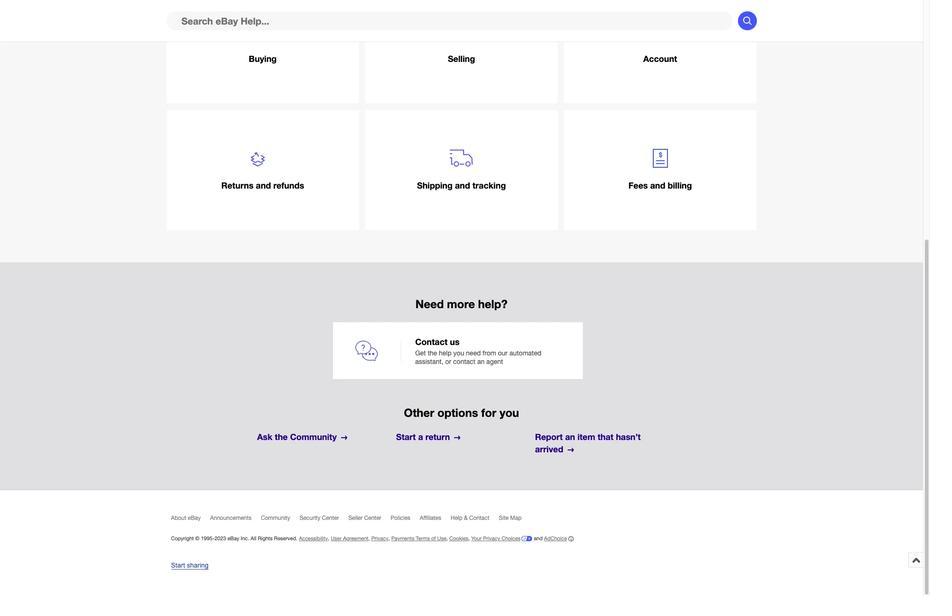 Task type: vqa. For each thing, say whether or not it's contained in the screenshot.
Motors
no



Task type: locate. For each thing, give the bounding box(es) containing it.
need
[[466, 349, 481, 357]]

,
[[328, 536, 329, 542], [368, 536, 370, 542], [388, 536, 390, 542], [446, 536, 448, 542], [468, 536, 470, 542]]

choices
[[502, 536, 521, 542]]

or
[[445, 358, 451, 366]]

0 vertical spatial start
[[396, 432, 416, 443]]

1 horizontal spatial an
[[565, 432, 575, 443]]

more
[[447, 298, 475, 311]]

and
[[256, 180, 271, 191], [455, 180, 470, 191], [650, 180, 665, 191], [534, 536, 543, 542]]

1 horizontal spatial the
[[428, 349, 437, 357]]

report
[[535, 432, 563, 443]]

contact right &
[[469, 515, 489, 522]]

1 horizontal spatial center
[[364, 515, 381, 522]]

ebay left inc.
[[228, 536, 239, 542]]

center right security
[[322, 515, 339, 522]]

1 horizontal spatial start
[[396, 432, 416, 443]]

, left cookies link
[[446, 536, 448, 542]]

0 horizontal spatial contact
[[415, 337, 448, 347]]

copyright © 1995-2023 ebay inc. all rights reserved. accessibility , user agreement , privacy , payments terms of use , cookies , your privacy choices
[[171, 536, 521, 542]]

of
[[431, 536, 436, 542]]

1 horizontal spatial you
[[500, 407, 519, 420]]

and inside returns and refunds link
[[256, 180, 271, 191]]

0 horizontal spatial the
[[275, 432, 288, 443]]

site map link
[[499, 515, 531, 526]]

1995-
[[201, 536, 215, 542]]

an down the need at the bottom of the page
[[477, 358, 485, 366]]

4 , from the left
[[446, 536, 448, 542]]

other options for you
[[404, 407, 519, 420]]

sharing
[[187, 562, 209, 570]]

&
[[464, 515, 468, 522]]

report an item that hasn't arrived
[[535, 432, 641, 455]]

, left privacy "link"
[[368, 536, 370, 542]]

the right ask
[[275, 432, 288, 443]]

0 horizontal spatial an
[[477, 358, 485, 366]]

and left "adchoice" at right bottom
[[534, 536, 543, 542]]

shipping
[[417, 180, 453, 191]]

1 center from the left
[[322, 515, 339, 522]]

1 vertical spatial an
[[565, 432, 575, 443]]

and left the tracking
[[455, 180, 470, 191]]

0 vertical spatial contact
[[415, 337, 448, 347]]

Search eBay Help... text field
[[166, 11, 732, 30]]

and for returns
[[256, 180, 271, 191]]

start left sharing
[[171, 562, 185, 570]]

return
[[425, 432, 450, 443]]

, left your
[[468, 536, 470, 542]]

all
[[251, 536, 256, 542]]

and inside shipping and tracking link
[[455, 180, 470, 191]]

0 horizontal spatial center
[[322, 515, 339, 522]]

cookies
[[449, 536, 468, 542]]

3 , from the left
[[388, 536, 390, 542]]

rights
[[258, 536, 273, 542]]

center for seller center
[[364, 515, 381, 522]]

buying
[[249, 53, 277, 64]]

1 vertical spatial contact
[[469, 515, 489, 522]]

1 horizontal spatial privacy
[[483, 536, 500, 542]]

privacy right your
[[483, 536, 500, 542]]

start sharing
[[171, 562, 209, 570]]

0 vertical spatial you
[[453, 349, 464, 357]]

privacy link
[[371, 536, 388, 542]]

other
[[404, 407, 434, 420]]

and right fees
[[650, 180, 665, 191]]

site map
[[499, 515, 522, 522]]

payments
[[391, 536, 414, 542]]

0 horizontal spatial start
[[171, 562, 185, 570]]

start a return
[[396, 432, 450, 443]]

center
[[322, 515, 339, 522], [364, 515, 381, 522]]

the up the assistant,
[[428, 349, 437, 357]]

use
[[437, 536, 446, 542]]

assistant,
[[415, 358, 443, 366]]

copyright
[[171, 536, 194, 542]]

center right "seller"
[[364, 515, 381, 522]]

0 vertical spatial ebay
[[188, 515, 201, 522]]

payments terms of use link
[[391, 536, 446, 542]]

refunds
[[273, 180, 304, 191]]

about
[[171, 515, 186, 522]]

start left a
[[396, 432, 416, 443]]

0 horizontal spatial privacy
[[371, 536, 388, 542]]

adchoice link
[[544, 536, 574, 542]]

terms
[[416, 536, 430, 542]]

contact
[[415, 337, 448, 347], [469, 515, 489, 522]]

help & contact link
[[451, 515, 499, 526]]

, left payments
[[388, 536, 390, 542]]

an left item
[[565, 432, 575, 443]]

ebay right about
[[188, 515, 201, 522]]

0 vertical spatial the
[[428, 349, 437, 357]]

ebay
[[188, 515, 201, 522], [228, 536, 239, 542]]

get
[[415, 349, 426, 357]]

you up contact
[[453, 349, 464, 357]]

you right for
[[500, 407, 519, 420]]

start inside button
[[171, 562, 185, 570]]

selling
[[448, 53, 475, 64]]

privacy
[[371, 536, 388, 542], [483, 536, 500, 542]]

1 vertical spatial start
[[171, 562, 185, 570]]

map
[[510, 515, 522, 522]]

the
[[428, 349, 437, 357], [275, 432, 288, 443]]

agreement
[[343, 536, 368, 542]]

, left the user
[[328, 536, 329, 542]]

contact up "get"
[[415, 337, 448, 347]]

1 horizontal spatial contact
[[469, 515, 489, 522]]

site
[[499, 515, 509, 522]]

and for fees
[[650, 180, 665, 191]]

help
[[451, 515, 463, 522]]

and inside fees and billing link
[[650, 180, 665, 191]]

1 vertical spatial you
[[500, 407, 519, 420]]

0 vertical spatial an
[[477, 358, 485, 366]]

privacy down seller center link
[[371, 536, 388, 542]]

2 center from the left
[[364, 515, 381, 522]]

start
[[396, 432, 416, 443], [171, 562, 185, 570]]

the inside contact us get the help you need from our automated assistant, or contact an agent
[[428, 349, 437, 357]]

2 , from the left
[[368, 536, 370, 542]]

user agreement link
[[331, 536, 368, 542]]

community
[[290, 432, 337, 443], [261, 515, 290, 522]]

returns and refunds link
[[166, 110, 359, 231]]

security center link
[[300, 515, 348, 526]]

1 privacy from the left
[[371, 536, 388, 542]]

0 vertical spatial community
[[290, 432, 337, 443]]

1 vertical spatial ebay
[[228, 536, 239, 542]]

you
[[453, 349, 464, 357], [500, 407, 519, 420]]

0 horizontal spatial you
[[453, 349, 464, 357]]

adchoice
[[544, 536, 567, 542]]

and left refunds at the left top of the page
[[256, 180, 271, 191]]

2 privacy from the left
[[483, 536, 500, 542]]

help
[[439, 349, 452, 357]]



Task type: describe. For each thing, give the bounding box(es) containing it.
start a return link
[[396, 432, 527, 444]]

account link
[[564, 0, 757, 104]]

item
[[578, 432, 595, 443]]

an inside contact us get the help you need from our automated assistant, or contact an agent
[[477, 358, 485, 366]]

©
[[195, 536, 199, 542]]

returns and refunds
[[221, 180, 304, 191]]

fees
[[629, 180, 648, 191]]

from
[[483, 349, 496, 357]]

contact
[[453, 358, 476, 366]]

ask the community
[[257, 432, 337, 443]]

shipping and tracking
[[417, 180, 506, 191]]

agent
[[486, 358, 503, 366]]

1 horizontal spatial ebay
[[228, 536, 239, 542]]

inc.
[[241, 536, 249, 542]]

seller center
[[348, 515, 381, 522]]

fees and billing link
[[564, 110, 757, 231]]

1 , from the left
[[328, 536, 329, 542]]

shipping and tracking link
[[365, 110, 558, 231]]

community link
[[261, 515, 300, 526]]

affiliates
[[420, 515, 441, 522]]

and for shipping
[[455, 180, 470, 191]]

ask
[[257, 432, 272, 443]]

account
[[643, 53, 677, 64]]

your
[[471, 536, 482, 542]]

fees and billing
[[629, 180, 692, 191]]

need more help?
[[415, 298, 508, 311]]

2023
[[215, 536, 226, 542]]

1 vertical spatial community
[[261, 515, 290, 522]]

contact inside contact us get the help you need from our automated assistant, or contact an agent
[[415, 337, 448, 347]]

hasn't
[[616, 432, 641, 443]]

your privacy choices link
[[471, 536, 532, 542]]

seller
[[348, 515, 363, 522]]

accessibility
[[299, 536, 328, 542]]

affiliates link
[[420, 515, 451, 526]]

help & contact
[[451, 515, 489, 522]]

help?
[[478, 298, 508, 311]]

automated
[[510, 349, 541, 357]]

arrived
[[535, 444, 563, 455]]

start sharing button
[[171, 562, 209, 570]]

start for start a return
[[396, 432, 416, 443]]

0 horizontal spatial ebay
[[188, 515, 201, 522]]

selling link
[[365, 0, 558, 104]]

options
[[438, 407, 478, 420]]

announcements link
[[210, 515, 261, 526]]

start for start sharing
[[171, 562, 185, 570]]

about ebay
[[171, 515, 201, 522]]

reserved.
[[274, 536, 298, 542]]

a
[[418, 432, 423, 443]]

security
[[300, 515, 320, 522]]

cookies link
[[449, 536, 468, 542]]

policies
[[391, 515, 410, 522]]

ask the community link
[[257, 432, 388, 444]]

accessibility link
[[299, 536, 328, 542]]

that
[[598, 432, 614, 443]]

our
[[498, 349, 508, 357]]

5 , from the left
[[468, 536, 470, 542]]

billing
[[668, 180, 692, 191]]

announcements
[[210, 515, 251, 522]]

us
[[450, 337, 460, 347]]

buying link
[[166, 0, 359, 104]]

contact us get the help you need from our automated assistant, or contact an agent
[[415, 337, 541, 366]]

center for security center
[[322, 515, 339, 522]]

an inside report an item that hasn't arrived
[[565, 432, 575, 443]]

user
[[331, 536, 342, 542]]

tracking
[[473, 180, 506, 191]]

returns
[[221, 180, 254, 191]]

security center
[[300, 515, 339, 522]]

need
[[415, 298, 444, 311]]

and adchoice
[[532, 536, 567, 542]]

you inside contact us get the help you need from our automated assistant, or contact an agent
[[453, 349, 464, 357]]

for
[[481, 407, 496, 420]]

1 vertical spatial the
[[275, 432, 288, 443]]

seller center link
[[348, 515, 391, 526]]

report an item that hasn't arrived link
[[535, 432, 666, 456]]

policies link
[[391, 515, 420, 526]]



